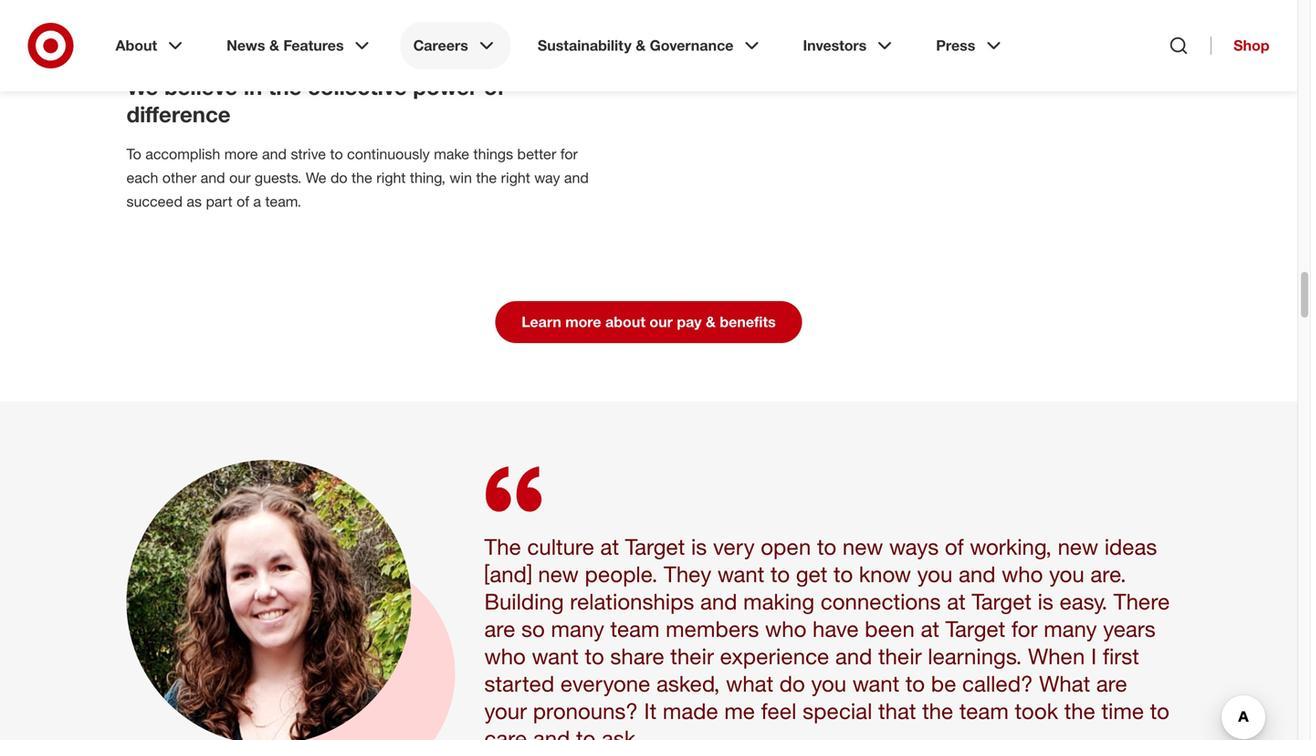 Task type: vqa. For each thing, say whether or not it's contained in the screenshot.
the left in
yes



Task type: locate. For each thing, give the bounding box(es) containing it.
in inside is the best way to grow our business. we invest in our people, focus on their development and create opportunities to reach their fullest potential.
[[999, 24, 1011, 42]]

things
[[474, 145, 513, 163]]

our up part
[[229, 169, 251, 187]]

1 vertical spatial more
[[566, 313, 602, 331]]

our up create
[[841, 24, 863, 42]]

2 right from the left
[[501, 169, 531, 187]]

your
[[485, 698, 527, 725]]

1 horizontal spatial want
[[718, 561, 765, 588]]

and
[[808, 48, 833, 66], [262, 145, 287, 163], [201, 169, 225, 187], [564, 169, 589, 187], [959, 561, 996, 588], [701, 589, 738, 615], [836, 643, 873, 670], [533, 726, 570, 741]]

i
[[1092, 643, 1097, 670]]

is left easy.
[[1038, 589, 1054, 615]]

0 horizontal spatial of
[[237, 193, 249, 210]]

easy.
[[1060, 589, 1108, 615]]

more
[[224, 145, 258, 163], [566, 313, 602, 331]]

1 horizontal spatial you
[[918, 561, 953, 588]]

do up feel
[[780, 671, 806, 697]]

2 horizontal spatial of
[[945, 534, 964, 560]]

1 vertical spatial who
[[766, 616, 807, 643]]

of right ways
[[945, 534, 964, 560]]

do down continuously
[[331, 169, 348, 187]]

0 vertical spatial way
[[758, 24, 784, 42]]

want up the that
[[853, 671, 900, 697]]

1 horizontal spatial is
[[1038, 589, 1054, 615]]

1 vertical spatial want
[[532, 643, 579, 670]]

0 vertical spatial for
[[561, 145, 578, 163]]

many down easy.
[[1044, 616, 1098, 643]]

building
[[485, 589, 564, 615]]

collective
[[308, 73, 407, 100]]

1 vertical spatial at
[[947, 589, 966, 615]]

we down strive
[[306, 169, 327, 187]]

0 horizontal spatial are
[[485, 616, 516, 643]]

0 vertical spatial at
[[601, 534, 619, 560]]

target up learnings.
[[946, 616, 1006, 643]]

about
[[116, 37, 157, 54]]

1 horizontal spatial more
[[566, 313, 602, 331]]

me
[[725, 698, 755, 725]]

to left the grow at the right top of the page
[[788, 24, 801, 42]]

for up when
[[1012, 616, 1038, 643]]

you up special on the bottom
[[812, 671, 847, 697]]

0 vertical spatial target
[[625, 534, 685, 560]]

who down working,
[[1002, 561, 1044, 588]]

of left "a"
[[237, 193, 249, 210]]

0 horizontal spatial way
[[535, 169, 560, 187]]

you down ways
[[918, 561, 953, 588]]

target
[[625, 534, 685, 560], [972, 589, 1032, 615], [946, 616, 1006, 643]]

& right news
[[269, 37, 279, 54]]

to up everyone
[[585, 643, 604, 670]]

0 horizontal spatial &
[[269, 37, 279, 54]]

at right the been
[[921, 616, 940, 643]]

2 horizontal spatial want
[[853, 671, 900, 697]]

of inside to accomplish more and strive to continuously make things better for each other and our guests. we do the right thing, win the right way and succeed as part of a team.
[[237, 193, 249, 210]]

called?
[[963, 671, 1034, 697]]

0 vertical spatial of
[[484, 73, 505, 100]]

1 many from the left
[[551, 616, 605, 643]]

we believe in the collective power of difference
[[127, 73, 505, 127]]

the right the is
[[701, 24, 721, 42]]

2 many from the left
[[1044, 616, 1098, 643]]

the inside we believe in the collective power of difference
[[268, 73, 302, 100]]

want down so
[[532, 643, 579, 670]]

started
[[485, 671, 555, 697]]

more right learn
[[566, 313, 602, 331]]

governance
[[650, 37, 734, 54]]

at up people.
[[601, 534, 619, 560]]

1 horizontal spatial &
[[636, 37, 646, 54]]

1 vertical spatial for
[[1012, 616, 1038, 643]]

do inside the culture at target is very open to new ways of working, new ideas [and] new people. they want to get to know you and who you are. building relationships and making connections at target is easy. there are so many team members who have been at target for many years who want to share their experience and their learnings. when i first started everyone asked, what do you want to be called? what are your pronouns? it made me feel special that the team took the time to care and to ask.
[[780, 671, 806, 697]]

2 horizontal spatial at
[[947, 589, 966, 615]]

many
[[551, 616, 605, 643], [1044, 616, 1098, 643]]

in down news
[[244, 73, 262, 100]]

2 vertical spatial of
[[945, 534, 964, 560]]

0 horizontal spatial you
[[812, 671, 847, 697]]

ideas
[[1105, 534, 1158, 560]]

1 vertical spatial in
[[244, 73, 262, 100]]

1 vertical spatial team
[[960, 698, 1009, 725]]

their
[[686, 48, 715, 66], [1031, 48, 1060, 66], [671, 643, 714, 670], [879, 643, 922, 670]]

1 horizontal spatial we
[[306, 169, 327, 187]]

made
[[663, 698, 719, 725]]

we down about
[[127, 73, 158, 100]]

the culture at target is very open to new ways of working, new ideas [and] new people. they want to get to know you and who you are. building relationships and making connections at target is easy. there are so many team members who have been at target for many years who want to share their experience and their learnings. when i first started everyone asked, what do you want to be called? what are your pronouns? it made me feel special that the team took the time to care and to ask.
[[485, 534, 1170, 741]]

2 horizontal spatial &
[[706, 313, 716, 331]]

we up opportunities
[[932, 24, 953, 42]]

right down better
[[501, 169, 531, 187]]

0 horizontal spatial many
[[551, 616, 605, 643]]

better
[[518, 145, 557, 163]]

& for governance
[[636, 37, 646, 54]]

target down working,
[[972, 589, 1032, 615]]

share
[[611, 643, 665, 670]]

0 vertical spatial in
[[999, 24, 1011, 42]]

0 horizontal spatial in
[[244, 73, 262, 100]]

win
[[450, 169, 472, 187]]

0 vertical spatial more
[[224, 145, 258, 163]]

1 vertical spatial way
[[535, 169, 560, 187]]

2 vertical spatial we
[[306, 169, 327, 187]]

news
[[227, 37, 265, 54]]

1 horizontal spatial way
[[758, 24, 784, 42]]

focus
[[1093, 24, 1129, 42]]

0 horizontal spatial team
[[611, 616, 660, 643]]

1 vertical spatial target
[[972, 589, 1032, 615]]

target up "they"
[[625, 534, 685, 560]]

2 horizontal spatial who
[[1002, 561, 1044, 588]]

shop link
[[1211, 37, 1270, 55]]

0 horizontal spatial we
[[127, 73, 158, 100]]

0 horizontal spatial more
[[224, 145, 258, 163]]

you up easy.
[[1050, 561, 1085, 588]]

create
[[837, 48, 878, 66]]

features
[[283, 37, 344, 54]]

when
[[1029, 643, 1085, 670]]

their down the is
[[686, 48, 715, 66]]

are left so
[[485, 616, 516, 643]]

0 horizontal spatial is
[[691, 534, 707, 560]]

more inside to accomplish more and strive to continuously make things better for each other and our guests. we do the right thing, win the right way and succeed as part of a team.
[[224, 145, 258, 163]]

invest
[[957, 24, 995, 42]]

to up the making
[[771, 561, 790, 588]]

way up development
[[758, 24, 784, 42]]

the down news & features
[[268, 73, 302, 100]]

to right strive
[[330, 145, 343, 163]]

way down better
[[535, 169, 560, 187]]

time
[[1102, 698, 1145, 725]]

our up reach
[[1015, 24, 1036, 42]]

that
[[879, 698, 917, 725]]

at
[[601, 534, 619, 560], [947, 589, 966, 615], [921, 616, 940, 643]]

0 horizontal spatial for
[[561, 145, 578, 163]]

1 horizontal spatial right
[[501, 169, 531, 187]]

you
[[918, 561, 953, 588], [1050, 561, 1085, 588], [812, 671, 847, 697]]

open
[[761, 534, 811, 560]]

business.
[[867, 24, 928, 42]]

1 vertical spatial are
[[1097, 671, 1128, 697]]

opportunities
[[882, 48, 969, 66]]

new down culture
[[538, 561, 579, 588]]

way inside to accomplish more and strive to continuously make things better for each other and our guests. we do the right thing, win the right way and succeed as part of a team.
[[535, 169, 560, 187]]

0 vertical spatial is
[[691, 534, 707, 560]]

0 vertical spatial who
[[1002, 561, 1044, 588]]

make
[[434, 145, 470, 163]]

way
[[758, 24, 784, 42], [535, 169, 560, 187]]

for right better
[[561, 145, 578, 163]]

0 vertical spatial do
[[331, 169, 348, 187]]

team down called?
[[960, 698, 1009, 725]]

is up "they"
[[691, 534, 707, 560]]

for
[[561, 145, 578, 163], [1012, 616, 1038, 643]]

to right the get
[[834, 561, 853, 588]]

team up share
[[611, 616, 660, 643]]

1 horizontal spatial many
[[1044, 616, 1098, 643]]

grow
[[805, 24, 837, 42]]

are down first
[[1097, 671, 1128, 697]]

about link
[[103, 22, 199, 69]]

news & features
[[227, 37, 344, 54]]

right down continuously
[[377, 169, 406, 187]]

at up learnings.
[[947, 589, 966, 615]]

ways
[[890, 534, 939, 560]]

0 horizontal spatial right
[[377, 169, 406, 187]]

is
[[691, 534, 707, 560], [1038, 589, 1054, 615]]

0 horizontal spatial who
[[485, 643, 526, 670]]

1 horizontal spatial are
[[1097, 671, 1128, 697]]

0 horizontal spatial at
[[601, 534, 619, 560]]

2 horizontal spatial new
[[1058, 534, 1099, 560]]

1 horizontal spatial in
[[999, 24, 1011, 42]]

2 horizontal spatial we
[[932, 24, 953, 42]]

who up started
[[485, 643, 526, 670]]

the
[[701, 24, 721, 42], [268, 73, 302, 100], [352, 169, 372, 187], [476, 169, 497, 187], [923, 698, 954, 725], [1065, 698, 1096, 725]]

1 horizontal spatial do
[[780, 671, 806, 697]]

many right so
[[551, 616, 605, 643]]

care
[[485, 726, 527, 741]]

0 horizontal spatial do
[[331, 169, 348, 187]]

1 horizontal spatial of
[[484, 73, 505, 100]]

in
[[999, 24, 1011, 42], [244, 73, 262, 100]]

1 horizontal spatial at
[[921, 616, 940, 643]]

pronouns?
[[533, 698, 638, 725]]

of
[[484, 73, 505, 100], [237, 193, 249, 210], [945, 534, 964, 560]]

in up reach
[[999, 24, 1011, 42]]

to inside to accomplish more and strive to continuously make things better for each other and our guests. we do the right thing, win the right way and succeed as part of a team.
[[330, 145, 343, 163]]

new up know
[[843, 534, 884, 560]]

new up are.
[[1058, 534, 1099, 560]]

1 horizontal spatial for
[[1012, 616, 1038, 643]]

development
[[719, 48, 804, 66]]

who down the making
[[766, 616, 807, 643]]

want down "very" in the right of the page
[[718, 561, 765, 588]]

our
[[841, 24, 863, 42], [1015, 24, 1036, 42], [229, 169, 251, 187], [650, 313, 673, 331]]

reach
[[990, 48, 1027, 66]]

& left governance
[[636, 37, 646, 54]]

0 vertical spatial we
[[932, 24, 953, 42]]

1 horizontal spatial who
[[766, 616, 807, 643]]

1 vertical spatial we
[[127, 73, 158, 100]]

more up guests.
[[224, 145, 258, 163]]

1 horizontal spatial team
[[960, 698, 1009, 725]]

0 horizontal spatial want
[[532, 643, 579, 670]]

of right power
[[484, 73, 505, 100]]

so
[[522, 616, 545, 643]]

connections
[[821, 589, 941, 615]]

1 vertical spatial is
[[1038, 589, 1054, 615]]

of inside the culture at target is very open to new ways of working, new ideas [and] new people. they want to get to know you and who you are. building relationships and making connections at target is easy. there are so many team members who have been at target for many years who want to share their experience and their learnings. when i first started everyone asked, what do you want to be called? what are your pronouns? it made me feel special that the team took the time to care and to ask.
[[945, 534, 964, 560]]

1 vertical spatial do
[[780, 671, 806, 697]]

special
[[803, 698, 873, 725]]

new
[[843, 534, 884, 560], [1058, 534, 1099, 560], [538, 561, 579, 588]]

their down the been
[[879, 643, 922, 670]]

took
[[1015, 698, 1059, 725]]

& right pay
[[706, 313, 716, 331]]

what
[[726, 671, 774, 697]]

2 horizontal spatial you
[[1050, 561, 1085, 588]]

is the best way to grow our business. we invest in our people, focus on their development and create opportunities to reach their fullest potential.
[[686, 24, 1171, 66]]

on
[[1133, 24, 1149, 42]]

guests.
[[255, 169, 302, 187]]

learn
[[522, 313, 562, 331]]

1 vertical spatial of
[[237, 193, 249, 210]]

part
[[206, 193, 233, 210]]

careers link
[[401, 22, 510, 69]]



Task type: describe. For each thing, give the bounding box(es) containing it.
is
[[686, 24, 697, 42]]

0 vertical spatial are
[[485, 616, 516, 643]]

do inside to accomplish more and strive to continuously make things better for each other and our guests. we do the right thing, win the right way and succeed as part of a team.
[[331, 169, 348, 187]]

get
[[796, 561, 828, 588]]

accomplish
[[145, 145, 220, 163]]

sustainability & governance link
[[525, 22, 776, 69]]

know
[[860, 561, 912, 588]]

relationships
[[570, 589, 695, 615]]

to left be
[[906, 671, 925, 697]]

the down continuously
[[352, 169, 372, 187]]

shop
[[1234, 37, 1270, 54]]

the inside is the best way to grow our business. we invest in our people, focus on their development and create opportunities to reach their fullest potential.
[[701, 24, 721, 42]]

2 vertical spatial target
[[946, 616, 1006, 643]]

there
[[1114, 589, 1170, 615]]

[and]
[[485, 561, 532, 588]]

have
[[813, 616, 859, 643]]

and inside is the best way to grow our business. we invest in our people, focus on their development and create opportunities to reach their fullest potential.
[[808, 48, 833, 66]]

ask.
[[602, 726, 641, 741]]

the down be
[[923, 698, 954, 725]]

press
[[936, 37, 976, 54]]

team.
[[265, 193, 302, 210]]

best
[[726, 24, 754, 42]]

careers
[[413, 37, 468, 54]]

way inside is the best way to grow our business. we invest in our people, focus on their development and create opportunities to reach their fullest potential.
[[758, 24, 784, 42]]

they
[[664, 561, 712, 588]]

feel
[[762, 698, 797, 725]]

learn more about our pay & benefits
[[522, 313, 776, 331]]

making
[[744, 589, 815, 615]]

very
[[713, 534, 755, 560]]

sustainability & governance
[[538, 37, 734, 54]]

what
[[1040, 671, 1091, 697]]

succeed
[[127, 193, 183, 210]]

strive
[[291, 145, 326, 163]]

difference
[[127, 101, 231, 127]]

our left pay
[[650, 313, 673, 331]]

0 vertical spatial want
[[718, 561, 765, 588]]

their up asked,
[[671, 643, 714, 670]]

sustainability
[[538, 37, 632, 54]]

to
[[127, 145, 141, 163]]

benefits
[[720, 313, 776, 331]]

other
[[162, 169, 197, 187]]

a person smiling for the camera image
[[127, 460, 412, 741]]

are.
[[1091, 561, 1127, 588]]

2 vertical spatial at
[[921, 616, 940, 643]]

about
[[606, 313, 646, 331]]

investors link
[[791, 22, 909, 69]]

the down things
[[476, 169, 497, 187]]

learn more about our pay & benefits link
[[495, 301, 803, 343]]

for inside the culture at target is very open to new ways of working, new ideas [and] new people. they want to get to know you and who you are. building relationships and making connections at target is easy. there are so many team members who have been at target for many years who want to share their experience and their learnings. when i first started everyone asked, what do you want to be called? what are your pronouns? it made me feel special that the team took the time to care and to ask.
[[1012, 616, 1038, 643]]

0 horizontal spatial new
[[538, 561, 579, 588]]

asked,
[[657, 671, 720, 697]]

of inside we believe in the collective power of difference
[[484, 73, 505, 100]]

believe
[[164, 73, 238, 100]]

1 horizontal spatial new
[[843, 534, 884, 560]]

been
[[865, 616, 915, 643]]

members
[[666, 616, 759, 643]]

more inside learn more about our pay & benefits link
[[566, 313, 602, 331]]

pay
[[677, 313, 702, 331]]

we inside to accomplish more and strive to continuously make things better for each other and our guests. we do the right thing, win the right way and succeed as part of a team.
[[306, 169, 327, 187]]

years
[[1104, 616, 1156, 643]]

potential.
[[1107, 48, 1167, 66]]

the down what
[[1065, 698, 1096, 725]]

investors
[[803, 37, 867, 54]]

to up the get
[[818, 534, 837, 560]]

to down pronouns?
[[576, 726, 596, 741]]

thing,
[[410, 169, 446, 187]]

1 right from the left
[[377, 169, 406, 187]]

people.
[[585, 561, 658, 588]]

to accomplish more and strive to continuously make things better for each other and our guests. we do the right thing, win the right way and succeed as part of a team.
[[127, 145, 589, 210]]

& for features
[[269, 37, 279, 54]]

learnings.
[[928, 643, 1022, 670]]

for inside to accomplish more and strive to continuously make things better for each other and our guests. we do the right thing, win the right way and succeed as part of a team.
[[561, 145, 578, 163]]

to right the time
[[1151, 698, 1170, 725]]

first
[[1103, 643, 1140, 670]]

power
[[413, 73, 478, 100]]

we inside we believe in the collective power of difference
[[127, 73, 158, 100]]

be
[[931, 671, 957, 697]]

each
[[127, 169, 158, 187]]

it
[[644, 698, 657, 725]]

2 vertical spatial who
[[485, 643, 526, 670]]

0 vertical spatial team
[[611, 616, 660, 643]]

to down invest at the right top of page
[[973, 48, 986, 66]]

working,
[[970, 534, 1052, 560]]

2 vertical spatial want
[[853, 671, 900, 697]]

we inside is the best way to grow our business. we invest in our people, focus on their development and create opportunities to reach their fullest potential.
[[932, 24, 953, 42]]

their down people,
[[1031, 48, 1060, 66]]

everyone
[[561, 671, 651, 697]]

a
[[253, 193, 261, 210]]

as
[[187, 193, 202, 210]]

press link
[[924, 22, 1018, 69]]

experience
[[720, 643, 830, 670]]

in inside we believe in the collective power of difference
[[244, 73, 262, 100]]

news & features link
[[214, 22, 386, 69]]

people,
[[1040, 24, 1089, 42]]

the
[[485, 534, 521, 560]]

our inside to accomplish more and strive to continuously make things better for each other and our guests. we do the right thing, win the right way and succeed as part of a team.
[[229, 169, 251, 187]]



